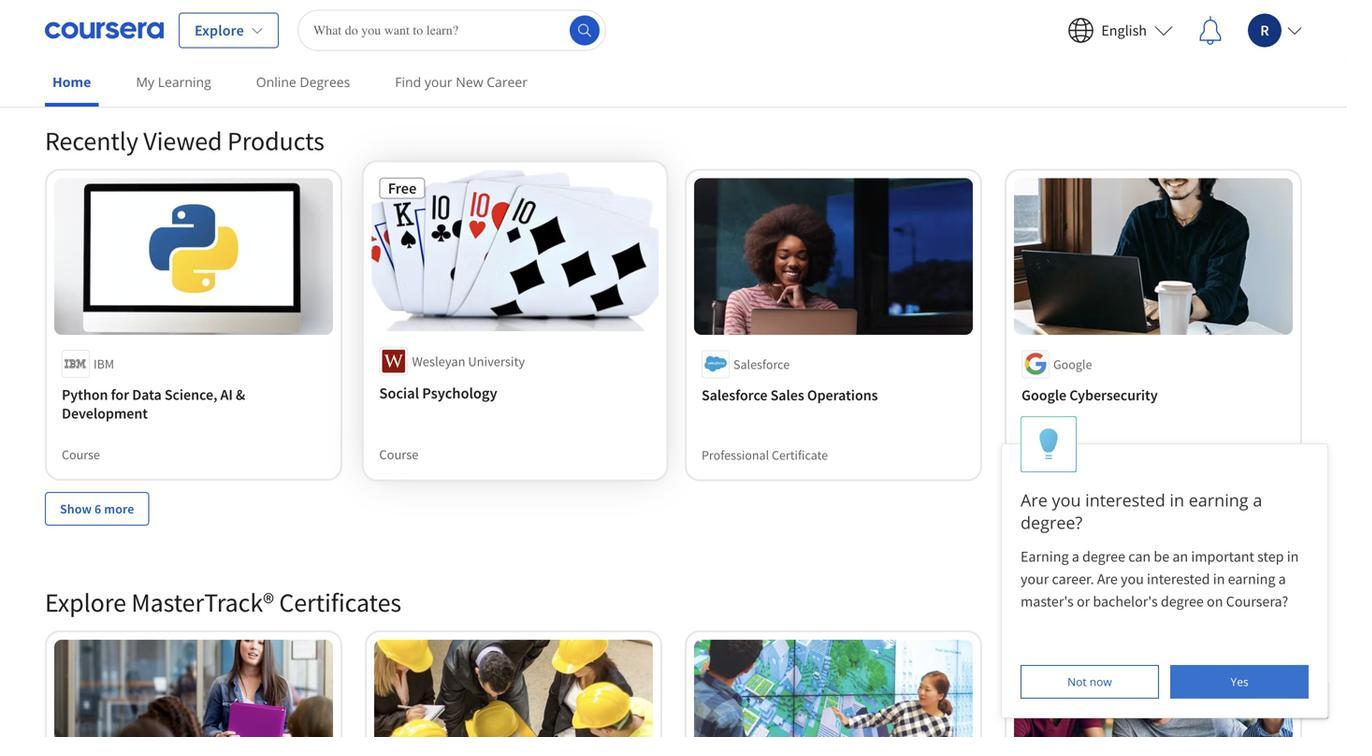 Task type: locate. For each thing, give the bounding box(es) containing it.
certificate for sales
[[772, 446, 828, 463]]

more for show 6 more
[[104, 501, 134, 517]]

course down development
[[62, 446, 100, 463]]

are you interested in earning a degree?
[[1021, 489, 1263, 534]]

not now button
[[1021, 665, 1159, 699]]

certificate
[[772, 446, 828, 463], [1092, 446, 1148, 463]]

earning
[[1021, 547, 1069, 566]]

career.
[[1052, 570, 1095, 589]]

2 course from the left
[[62, 446, 100, 463]]

a up career.
[[1072, 547, 1080, 566]]

0 horizontal spatial you
[[1052, 489, 1081, 512]]

can
[[1129, 547, 1151, 566]]

explore inside dropdown button
[[195, 21, 244, 40]]

interested down an
[[1147, 570, 1211, 589]]

0 vertical spatial a
[[1253, 489, 1263, 512]]

1 horizontal spatial your
[[1021, 570, 1049, 589]]

show left "6"
[[60, 501, 92, 517]]

explore button
[[179, 13, 279, 48]]

0 horizontal spatial explore
[[45, 586, 126, 619]]

2 more from the top
[[104, 501, 134, 517]]

master's
[[1021, 592, 1074, 611]]

yes link
[[1171, 665, 1309, 699]]

1 vertical spatial salesforce
[[702, 385, 768, 404]]

your down earning
[[1021, 570, 1049, 589]]

salesforce
[[734, 356, 790, 372], [702, 385, 768, 404]]

free
[[388, 178, 417, 198]]

earning
[[1189, 489, 1249, 512], [1228, 570, 1276, 589]]

you
[[1052, 489, 1081, 512], [1121, 570, 1144, 589]]

0 vertical spatial degree
[[1083, 547, 1126, 566]]

in down important
[[1214, 570, 1225, 589]]

0 horizontal spatial a
[[1072, 547, 1080, 566]]

on
[[1207, 592, 1224, 611]]

show for show 6 more
[[60, 501, 92, 517]]

explore
[[195, 21, 244, 40], [45, 586, 126, 619]]

google for google
[[1054, 356, 1093, 372]]

you inside earning a degree can be an important step in your career. are you interested in earning a master's or bachelor's degree on coursera?
[[1121, 570, 1144, 589]]

2 show from the top
[[60, 501, 92, 517]]

in up an
[[1170, 489, 1185, 512]]

professional for salesforce
[[702, 446, 769, 463]]

1 vertical spatial are
[[1098, 570, 1118, 589]]

show 8 more
[[60, 39, 134, 55]]

0 vertical spatial salesforce
[[734, 356, 790, 372]]

are up bachelor's
[[1098, 570, 1118, 589]]

more right 8
[[104, 39, 134, 55]]

degree left on
[[1161, 592, 1204, 611]]

0 horizontal spatial your
[[425, 73, 453, 91]]

0 vertical spatial in
[[1170, 489, 1185, 512]]

new
[[456, 73, 483, 91]]

1 more from the top
[[104, 39, 134, 55]]

1 professional from the left
[[702, 446, 769, 463]]

explore mastertrack® certificates
[[45, 586, 402, 619]]

0 vertical spatial show
[[60, 39, 92, 55]]

python for data science, ai & development link
[[62, 385, 326, 423]]

course down social
[[379, 446, 419, 463]]

more inside button
[[104, 39, 134, 55]]

lightbulb tip image
[[1039, 428, 1059, 461]]

google cybersecurity
[[1022, 385, 1158, 404]]

google
[[1054, 356, 1093, 372], [1022, 385, 1067, 404]]

social psychology link
[[379, 383, 651, 403]]

1 vertical spatial explore
[[45, 586, 126, 619]]

your inside earning a degree can be an important step in your career. are you interested in earning a master's or bachelor's degree on coursera?
[[1021, 570, 1049, 589]]

operations
[[807, 385, 878, 404]]

1 certificate from the left
[[772, 446, 828, 463]]

show inside button
[[60, 501, 92, 517]]

your
[[425, 73, 453, 91], [1021, 570, 1049, 589]]

interested up can
[[1086, 489, 1166, 512]]

0 horizontal spatial degree
[[1083, 547, 1126, 566]]

show left 8
[[60, 39, 92, 55]]

0 vertical spatial are
[[1021, 489, 1048, 512]]

google for google cybersecurity
[[1022, 385, 1067, 404]]

certificate for cybersecurity
[[1092, 446, 1148, 463]]

google up google cybersecurity
[[1054, 356, 1093, 372]]

a up the step
[[1253, 489, 1263, 512]]

sales
[[771, 385, 805, 404]]

0 vertical spatial more
[[104, 39, 134, 55]]

not
[[1068, 674, 1087, 690]]

1 vertical spatial google
[[1022, 385, 1067, 404]]

1 professional certificate from the left
[[702, 446, 828, 463]]

0 vertical spatial interested
[[1086, 489, 1166, 512]]

earning up coursera?
[[1228, 570, 1276, 589]]

2 professional certificate from the left
[[1022, 446, 1148, 463]]

1 horizontal spatial you
[[1121, 570, 1144, 589]]

find your new career link
[[388, 61, 535, 103]]

0 horizontal spatial professional certificate
[[702, 446, 828, 463]]

career
[[487, 73, 528, 91]]

viewed
[[143, 124, 222, 157]]

you up bachelor's
[[1121, 570, 1144, 589]]

or
[[1077, 592, 1090, 611]]

2 professional from the left
[[1022, 446, 1089, 463]]

professional certificate for cybersecurity
[[1022, 446, 1148, 463]]

1 horizontal spatial degree
[[1161, 592, 1204, 611]]

a down the step
[[1279, 570, 1287, 589]]

social
[[379, 383, 419, 403]]

0 vertical spatial you
[[1052, 489, 1081, 512]]

certificate down salesforce sales operations
[[772, 446, 828, 463]]

1 vertical spatial more
[[104, 501, 134, 517]]

1 horizontal spatial a
[[1253, 489, 1263, 512]]

1 vertical spatial show
[[60, 501, 92, 517]]

1 vertical spatial your
[[1021, 570, 1049, 589]]

8
[[95, 39, 101, 55]]

1 horizontal spatial course
[[379, 446, 419, 463]]

1 horizontal spatial explore
[[195, 21, 244, 40]]

2 horizontal spatial a
[[1279, 570, 1287, 589]]

1 course from the left
[[379, 446, 419, 463]]

more for show 8 more
[[104, 39, 134, 55]]

2 vertical spatial a
[[1279, 570, 1287, 589]]

not now
[[1068, 674, 1112, 690]]

show for show 8 more
[[60, 39, 92, 55]]

earning inside are you interested in earning a degree?
[[1189, 489, 1249, 512]]

r
[[1261, 21, 1270, 40]]

1 vertical spatial in
[[1287, 547, 1299, 566]]

professional certificate down sales
[[702, 446, 828, 463]]

mastertrack®
[[131, 586, 274, 619]]

0 horizontal spatial certificate
[[772, 446, 828, 463]]

in
[[1170, 489, 1185, 512], [1287, 547, 1299, 566], [1214, 570, 1225, 589]]

show
[[60, 39, 92, 55], [60, 501, 92, 517]]

english
[[1102, 21, 1147, 40]]

degree left can
[[1083, 547, 1126, 566]]

you down the 'lightbulb tip' icon
[[1052, 489, 1081, 512]]

google up the 'lightbulb tip' icon
[[1022, 385, 1067, 404]]

1 horizontal spatial in
[[1214, 570, 1225, 589]]

0 vertical spatial explore
[[195, 21, 244, 40]]

course for python for data science, ai & development
[[62, 446, 100, 463]]

course
[[379, 446, 419, 463], [62, 446, 100, 463]]

1 horizontal spatial professional
[[1022, 446, 1089, 463]]

1 horizontal spatial professional certificate
[[1022, 446, 1148, 463]]

more
[[104, 39, 134, 55], [104, 501, 134, 517]]

a inside are you interested in earning a degree?
[[1253, 489, 1263, 512]]

data
[[132, 385, 162, 404]]

professional
[[702, 446, 769, 463], [1022, 446, 1089, 463]]

interested
[[1086, 489, 1166, 512], [1147, 570, 1211, 589]]

1 horizontal spatial certificate
[[1092, 446, 1148, 463]]

recently viewed products collection element
[[34, 94, 1314, 556]]

development
[[62, 404, 148, 423]]

show 6 more
[[60, 501, 134, 517]]

a
[[1253, 489, 1263, 512], [1072, 547, 1080, 566], [1279, 570, 1287, 589]]

show 6 more button
[[45, 492, 149, 526]]

course for social psychology
[[379, 446, 419, 463]]

yes
[[1231, 674, 1249, 690]]

your right find on the top of the page
[[425, 73, 453, 91]]

0 vertical spatial google
[[1054, 356, 1093, 372]]

professional down salesforce sales operations
[[702, 446, 769, 463]]

1 vertical spatial interested
[[1147, 570, 1211, 589]]

0 horizontal spatial in
[[1170, 489, 1185, 512]]

professional certificate down google cybersecurity
[[1022, 446, 1148, 463]]

certificate down cybersecurity
[[1092, 446, 1148, 463]]

professional certificate
[[702, 446, 828, 463], [1022, 446, 1148, 463]]

show inside button
[[60, 39, 92, 55]]

step
[[1258, 547, 1284, 566]]

None search field
[[297, 10, 606, 51]]

university
[[468, 353, 525, 370]]

1 horizontal spatial are
[[1098, 570, 1118, 589]]

interested inside are you interested in earning a degree?
[[1086, 489, 1166, 512]]

earning up important
[[1189, 489, 1249, 512]]

salesforce left sales
[[702, 385, 768, 404]]

0 horizontal spatial are
[[1021, 489, 1048, 512]]

0 horizontal spatial course
[[62, 446, 100, 463]]

coursera image
[[45, 15, 164, 45]]

explore for explore
[[195, 21, 244, 40]]

are up earning
[[1021, 489, 1048, 512]]

6
[[95, 501, 101, 517]]

0 vertical spatial earning
[[1189, 489, 1249, 512]]

1 show from the top
[[60, 39, 92, 55]]

more right "6"
[[104, 501, 134, 517]]

my
[[136, 73, 155, 91]]

1 vertical spatial you
[[1121, 570, 1144, 589]]

in right the step
[[1287, 547, 1299, 566]]

are
[[1021, 489, 1048, 512], [1098, 570, 1118, 589]]

degree
[[1083, 547, 1126, 566], [1161, 592, 1204, 611]]

0 horizontal spatial professional
[[702, 446, 769, 463]]

professional up the degree?
[[1022, 446, 1089, 463]]

earning inside earning a degree can be an important step in your career. are you interested in earning a master's or bachelor's degree on coursera?
[[1228, 570, 1276, 589]]

salesforce up sales
[[734, 356, 790, 372]]

1 vertical spatial earning
[[1228, 570, 1276, 589]]

more inside button
[[104, 501, 134, 517]]

salesforce for salesforce sales operations
[[702, 385, 768, 404]]

2 certificate from the left
[[1092, 446, 1148, 463]]



Task type: vqa. For each thing, say whether or not it's contained in the screenshot.
Professional.
no



Task type: describe. For each thing, give the bounding box(es) containing it.
most popular certificates collection element
[[34, 0, 1314, 94]]

degrees
[[300, 73, 350, 91]]

salesforce for salesforce
[[734, 356, 790, 372]]

python for data science, ai & development
[[62, 385, 245, 423]]

ibm
[[94, 356, 114, 372]]

in inside are you interested in earning a degree?
[[1170, 489, 1185, 512]]

0 vertical spatial your
[[425, 73, 453, 91]]

wesleyan university
[[412, 353, 525, 370]]

are inside are you interested in earning a degree?
[[1021, 489, 1048, 512]]

science,
[[165, 385, 217, 404]]

explore mastertrack® certificates collection element
[[34, 556, 1314, 737]]

online
[[256, 73, 296, 91]]

What do you want to learn? text field
[[297, 10, 606, 51]]

2 horizontal spatial in
[[1287, 547, 1299, 566]]

alice element
[[1001, 416, 1329, 719]]

find
[[395, 73, 421, 91]]

help center image
[[1299, 689, 1321, 711]]

bachelor's
[[1093, 592, 1158, 611]]

1 vertical spatial a
[[1072, 547, 1080, 566]]

wesleyan
[[412, 353, 466, 370]]

interested inside earning a degree can be an important step in your career. are you interested in earning a master's or bachelor's degree on coursera?
[[1147, 570, 1211, 589]]

an
[[1173, 547, 1189, 566]]

professional certificate for sales
[[702, 446, 828, 463]]

certificates
[[279, 586, 402, 619]]

products
[[227, 124, 325, 157]]

explore for explore mastertrack® certificates
[[45, 586, 126, 619]]

earning a degree can be an important step in your career. are you interested in earning a master's or bachelor's degree on coursera?
[[1021, 547, 1302, 611]]

recently viewed products
[[45, 124, 325, 157]]

online degrees
[[256, 73, 350, 91]]

social psychology
[[379, 383, 498, 403]]

my learning link
[[129, 61, 219, 103]]

1 vertical spatial degree
[[1161, 592, 1204, 611]]

learning
[[158, 73, 211, 91]]

you inside are you interested in earning a degree?
[[1052, 489, 1081, 512]]

salesforce sales operations
[[702, 385, 878, 404]]

are inside earning a degree can be an important step in your career. are you interested in earning a master's or bachelor's degree on coursera?
[[1098, 570, 1118, 589]]

online degrees link
[[249, 61, 358, 103]]

show 8 more button
[[45, 30, 149, 64]]

r button
[[1237, 2, 1303, 58]]

home
[[52, 73, 91, 91]]

my learning
[[136, 73, 211, 91]]

now
[[1090, 674, 1112, 690]]

for
[[111, 385, 129, 404]]

coursera?
[[1227, 592, 1289, 611]]

professional for google
[[1022, 446, 1089, 463]]

python
[[62, 385, 108, 404]]

recently
[[45, 124, 138, 157]]

find your new career
[[395, 73, 528, 91]]

home link
[[45, 61, 99, 107]]

be
[[1154, 547, 1170, 566]]

salesforce sales operations link
[[702, 385, 966, 404]]

2 vertical spatial in
[[1214, 570, 1225, 589]]

psychology
[[422, 383, 498, 403]]

degree?
[[1021, 511, 1083, 534]]

google cybersecurity link
[[1022, 385, 1286, 404]]

ai
[[220, 385, 233, 404]]

important
[[1192, 547, 1255, 566]]

cybersecurity
[[1070, 385, 1158, 404]]

english button
[[1057, 6, 1185, 55]]

&
[[236, 385, 245, 404]]



